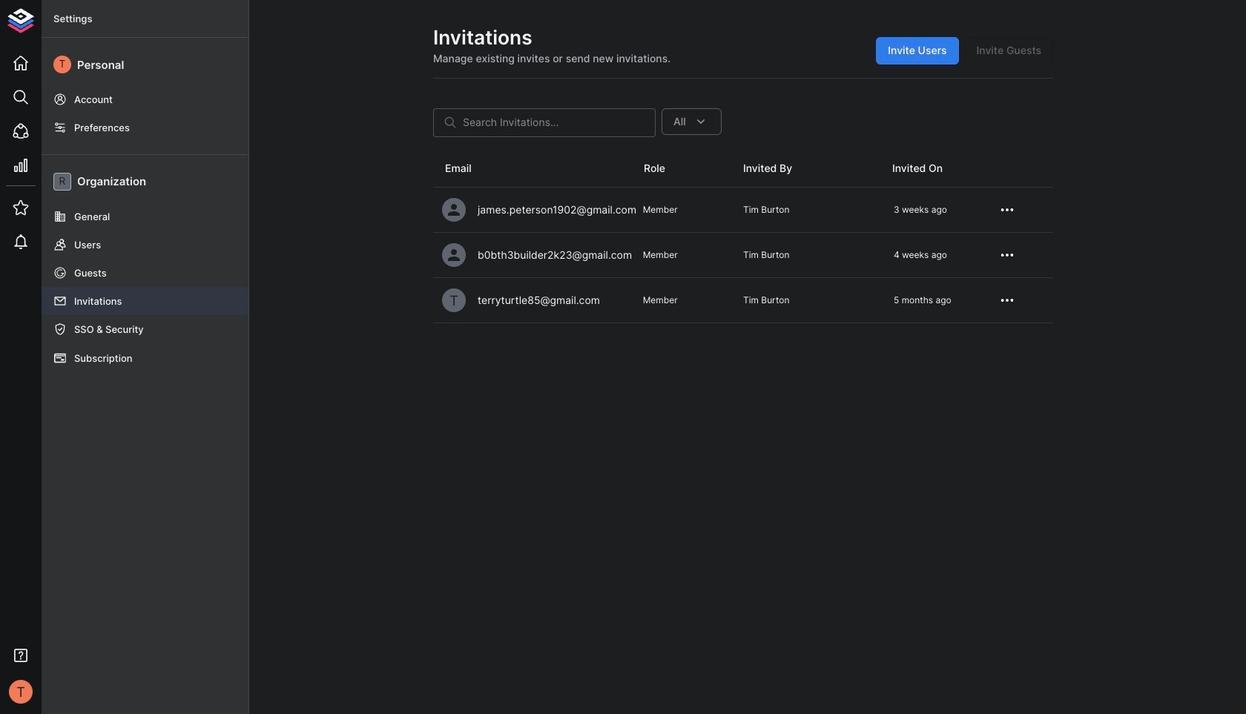 Task type: locate. For each thing, give the bounding box(es) containing it.
Search Invitations... text field
[[463, 108, 656, 137]]



Task type: vqa. For each thing, say whether or not it's contained in the screenshot.
Search Invitations... text box
yes



